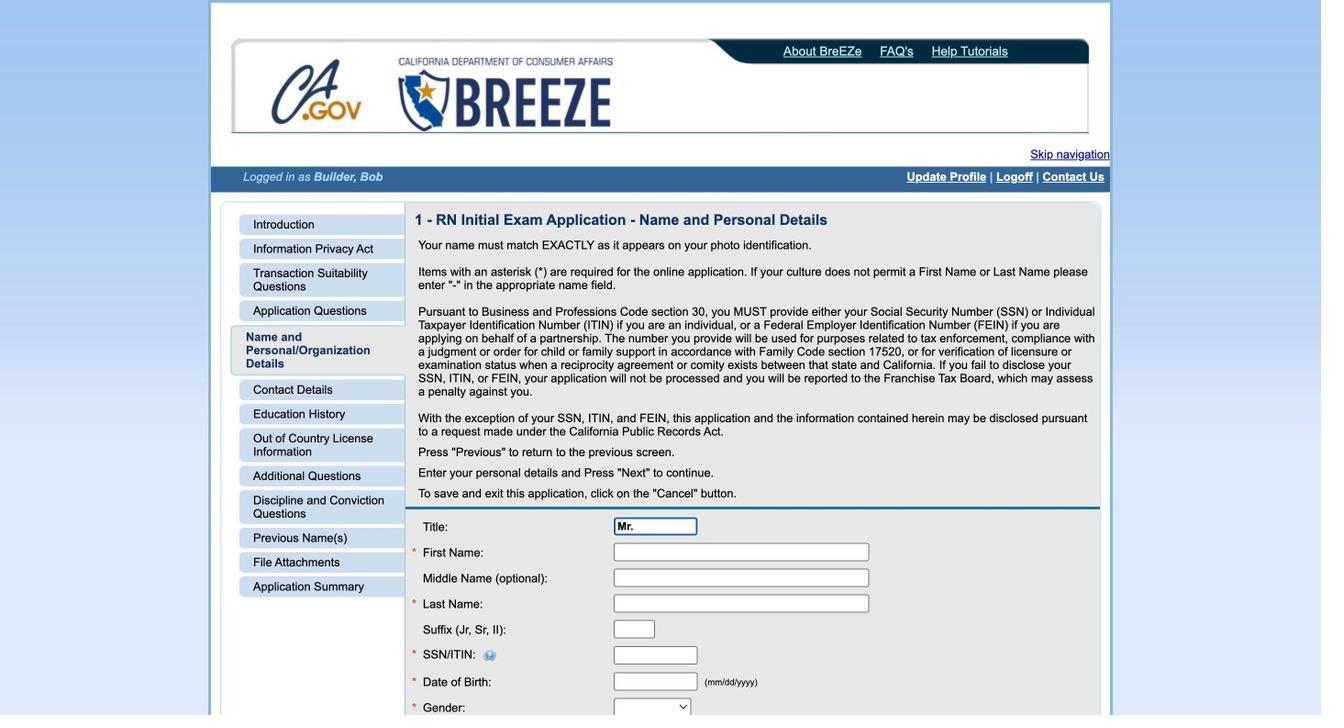 Task type: describe. For each thing, give the bounding box(es) containing it.
<small>disclosure of your social security number or individual taxpayer identification number is mandatory. section 30 of the business and professions code and public law 94-455 (42 usca 405 (c)(2)(c)) authorize collection of your social security number or individual taxpayer identification number.  your social security number or individual taxpayer identification numberwill be used exclusively for tax enforcement purposes, for purposes of compliance with any judgment or order for family support in accordance with section 11350.6 of the welfare and institutions code, or for verification of licensure, certification or examination status by a licensing or examination entity which utilizes a national examination and where licensure is reciprocal with the requesting state. if you fail to disclose your social security number or individual taxpayer identification number, your application for initial or renewal of licensure/certification will not be processed. you will be reported to the franchise tax board, who may assess a $100 penalty against you.</small> image
[[476, 649, 497, 661]]

ca.gov image
[[271, 58, 364, 129]]



Task type: locate. For each thing, give the bounding box(es) containing it.
state of california breeze image
[[395, 58, 617, 131]]

None text field
[[614, 568, 870, 587], [614, 620, 656, 638], [614, 568, 870, 587], [614, 620, 656, 638]]

None text field
[[614, 517, 698, 535], [614, 543, 870, 561], [614, 594, 870, 613], [614, 646, 698, 664], [614, 672, 698, 691], [614, 517, 698, 535], [614, 543, 870, 561], [614, 594, 870, 613], [614, 646, 698, 664], [614, 672, 698, 691]]



Task type: vqa. For each thing, say whether or not it's contained in the screenshot.
first option group from the bottom
no



